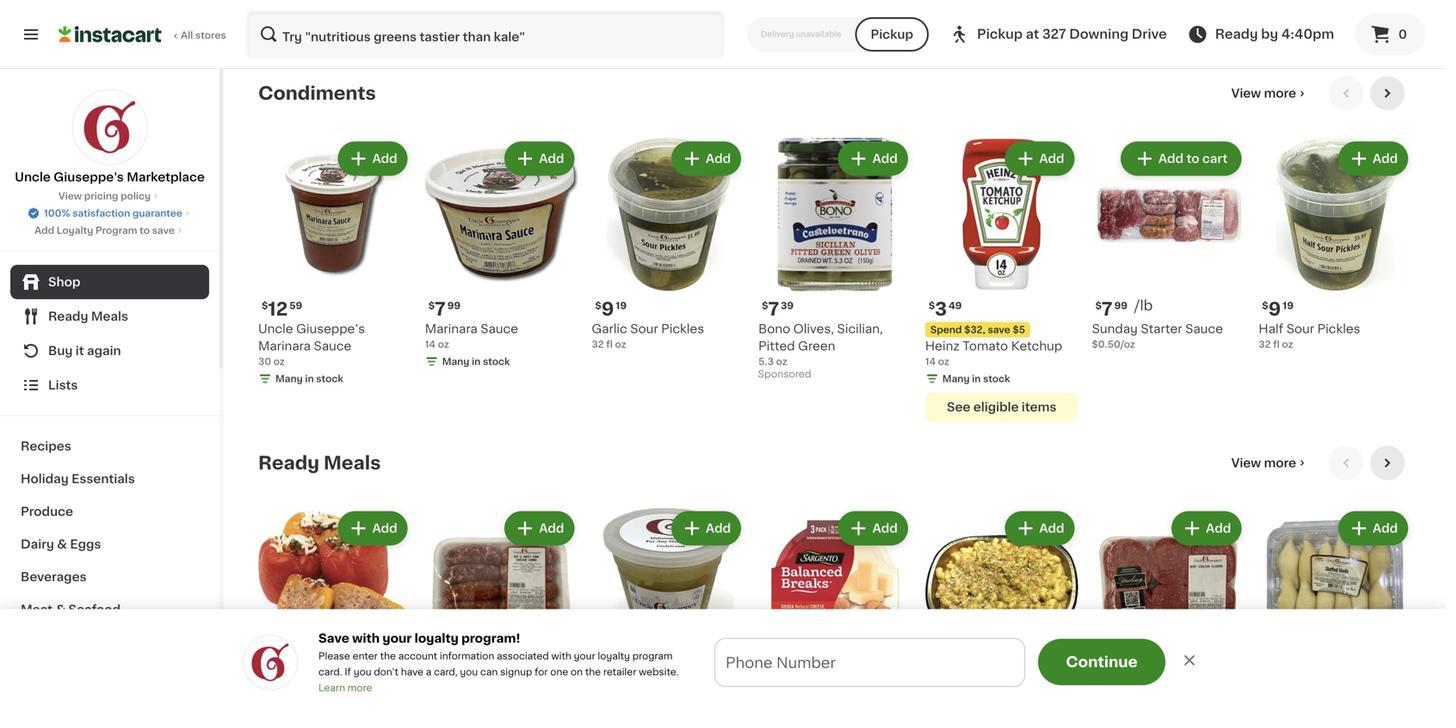 Task type: vqa. For each thing, say whether or not it's contained in the screenshot.
100% Satisfaction Guarantee BUTTON
yes



Task type: describe. For each thing, give the bounding box(es) containing it.
get
[[577, 668, 606, 682]]

$ 9 19 for half
[[1262, 300, 1294, 318]]

in inside the product group
[[972, 374, 981, 384]]

information
[[440, 652, 494, 662]]

instacart logo image
[[59, 24, 162, 45]]

$0.50/oz
[[1092, 340, 1135, 349]]

marketplace
[[127, 171, 205, 183]]

pickles for garlic sour pickles
[[661, 323, 704, 335]]

view inside "link"
[[58, 192, 82, 201]]

green
[[798, 340, 835, 352]]

2 you from the left
[[460, 668, 478, 678]]

many in stock for 7
[[442, 357, 510, 367]]

$ left retailer
[[595, 671, 602, 681]]

g&g
[[368, 693, 398, 705]]

19 up garlic
[[616, 301, 627, 311]]

$ up 30
[[262, 301, 268, 311]]

lists
[[48, 380, 78, 392]]

19 up half
[[1283, 301, 1294, 311]]

$ up half
[[1262, 301, 1269, 311]]

again
[[87, 345, 121, 357]]

holiday inside "link"
[[21, 474, 69, 486]]

item carousel region containing condiments
[[258, 76, 1412, 433]]

view more button for bono olives, sicilian, pitted green
[[1225, 76, 1316, 111]]

oz inside 'marinara sauce 14 oz'
[[438, 340, 449, 349]]

uncle giuseppe's marinara sauce 30 oz
[[258, 323, 365, 367]]

continue
[[1066, 655, 1138, 670]]

0
[[1399, 28, 1407, 40]]

$ left "card."
[[262, 671, 268, 681]]

redeem button
[[990, 661, 1073, 689]]

condiments
[[258, 85, 376, 103]]

save $2.50
[[585, 16, 640, 25]]

in for 7
[[472, 357, 481, 367]]

recipes
[[21, 441, 71, 453]]

enter
[[353, 652, 378, 662]]

ready inside item carousel region
[[258, 455, 319, 473]]

olives,
[[794, 323, 834, 335]]

learn
[[319, 684, 345, 693]]

please
[[319, 652, 350, 662]]

$9.19 per pound element
[[258, 668, 411, 691]]

4:40pm
[[1282, 28, 1334, 40]]

service type group
[[747, 17, 929, 52]]

10 for 10
[[935, 670, 956, 688]]

cart
[[1203, 153, 1228, 165]]

bono olives, sicilian, pitted green 5.3 oz
[[759, 323, 883, 367]]

meat & seafood link
[[10, 594, 209, 627]]

can
[[480, 668, 498, 678]]

/lb for "$10.29 per pound" element
[[1144, 669, 1162, 683]]

0 horizontal spatial loyalty
[[415, 633, 459, 645]]

99 up 'marinara sauce 14 oz'
[[447, 301, 461, 311]]

view more for bono olives, sicilian, pitted green
[[1232, 88, 1297, 100]]

buy
[[48, 345, 73, 357]]

close image
[[1181, 652, 1198, 670]]

2 horizontal spatial stock
[[983, 374, 1011, 384]]

eggs
[[70, 539, 101, 551]]

$ inside $ 5 19
[[762, 671, 768, 681]]

stores
[[195, 31, 226, 40]]

1 horizontal spatial all
[[299, 0, 312, 10]]

see eligible items button
[[925, 393, 1078, 422]]

see eligible items
[[947, 402, 1057, 414]]

add inside button
[[1159, 153, 1184, 165]]

treatment tracker modal dialog
[[224, 644, 1446, 706]]

10 button
[[925, 508, 1078, 706]]

add loyalty program to save
[[35, 226, 175, 235]]

ketchup
[[1011, 340, 1063, 353]]

30
[[258, 357, 271, 367]]

satisfaction
[[72, 209, 130, 218]]

account
[[398, 652, 437, 662]]

to inside the treatment tracker modal dialog
[[903, 668, 918, 682]]

pickles for half sour pickles
[[1318, 323, 1361, 335]]

pickup for pickup
[[871, 28, 914, 40]]

pickup for pickup at 327 downing drive
[[977, 28, 1023, 40]]

loyalty
[[57, 226, 93, 235]]

giuseppe's for g&g
[[296, 693, 365, 705]]

sunday
[[1092, 323, 1138, 335]]

policy
[[121, 192, 151, 201]]

327
[[1042, 28, 1066, 40]]

save for with
[[319, 633, 349, 645]]

save with your loyalty program! please enter the account information associated with your loyalty program card. if you don't have a card, you can signup for one on the retailer website. learn more
[[319, 633, 679, 693]]

buy it again
[[48, 345, 121, 357]]

marinara inside 'marinara sauce 14 oz'
[[425, 323, 478, 335]]

0 button
[[1355, 14, 1426, 55]]

$10.29 per pound element
[[1092, 668, 1245, 691]]

oz inside half sour pickles 32 fl oz
[[1282, 340, 1294, 349]]

7 up sunday
[[1102, 300, 1113, 318]]

29
[[1125, 671, 1137, 681]]

learn more link
[[319, 684, 372, 693]]

starter
[[1141, 323, 1183, 335]]

garlic sour pickles 32 fl oz
[[592, 323, 704, 349]]

pickup at 327 downing drive
[[977, 28, 1167, 40]]

save inside item carousel region
[[988, 325, 1011, 335]]

save $2.50 button
[[560, 7, 675, 38]]

oz inside uncle giuseppe's marinara sauce 30 oz
[[274, 357, 285, 367]]

sunday starter sauce $0.50/oz
[[1092, 323, 1223, 349]]

product group containing add
[[1259, 508, 1412, 706]]

$ 5 19
[[762, 670, 793, 688]]

sauce inside uncle giuseppe's marinara sauce 30 oz
[[314, 340, 352, 352]]

ready inside ready meals link
[[48, 311, 88, 323]]

giuseppe's
[[54, 171, 124, 183]]

$ inside the $ 7 39
[[762, 301, 768, 311]]

holiday inside the treatment tracker modal dialog
[[658, 668, 717, 682]]

view all link
[[274, 0, 429, 12]]

for
[[535, 668, 548, 678]]

100% satisfaction guarantee
[[44, 209, 182, 218]]

product group containing 3
[[925, 138, 1078, 422]]

0 horizontal spatial $7.99 per pound element
[[425, 668, 578, 691]]

get $5 off holiday essentials • add $50.00 to qualify.
[[577, 668, 976, 682]]

uncle for uncle giuseppe's marinara sauce 30 oz
[[258, 323, 293, 335]]

39
[[781, 301, 794, 311]]

see
[[947, 402, 971, 414]]

1 vertical spatial all
[[181, 31, 193, 40]]

uncle for uncle giuseppe's marketplace
[[15, 171, 51, 183]]

32 for garlic sour pickles
[[592, 340, 604, 349]]

pricing
[[84, 192, 118, 201]]

heinz
[[925, 340, 960, 353]]

produce link
[[10, 496, 209, 529]]

sicilian,
[[837, 323, 883, 335]]

oz inside bono olives, sicilian, pitted green 5.3 oz
[[776, 357, 788, 367]]

downing
[[1070, 28, 1129, 40]]

recipes link
[[10, 430, 209, 463]]

uncle for uncle giuseppe's g&g
[[258, 693, 293, 705]]

sour for half
[[1287, 323, 1315, 335]]

99 up sunday
[[1115, 301, 1128, 311]]

9 for half
[[1269, 300, 1281, 318]]

& for dairy
[[57, 539, 67, 551]]

oz inside garlic sour pickles 32 fl oz
[[615, 340, 626, 349]]

essentials inside holiday essentials "link"
[[72, 474, 135, 486]]

$ inside $ 3 49
[[929, 301, 935, 311]]

$50.00
[[846, 668, 899, 682]]

14 inside heinz tomato ketchup 14 oz
[[925, 357, 936, 367]]

view all
[[274, 0, 312, 10]]

1 vertical spatial 12
[[602, 670, 621, 688]]

0 horizontal spatial with
[[352, 633, 380, 645]]

fl for half
[[1273, 340, 1280, 349]]

redeem
[[1010, 670, 1052, 680]]

sauce inside sunday starter sauce $0.50/oz
[[1186, 323, 1223, 335]]

many in stock inside the product group
[[943, 374, 1011, 384]]

7 inside $ 7 99 /lb
[[435, 670, 446, 688]]

giuseppe's for marinara
[[296, 323, 365, 335]]

half
[[1259, 323, 1284, 335]]

1 horizontal spatial $7.99 per pound element
[[1092, 298, 1245, 321]]

$ 9 19 for garlic
[[595, 300, 627, 318]]

pitted
[[759, 340, 795, 352]]

it
[[76, 345, 84, 357]]

heinz tomato ketchup 14 oz
[[925, 340, 1063, 367]]

Search field
[[248, 12, 723, 57]]

eligible
[[974, 402, 1019, 414]]

19 inside $ 5 19
[[782, 671, 793, 681]]

bono
[[759, 323, 790, 335]]

many for 12
[[276, 374, 303, 384]]

by
[[1261, 28, 1279, 40]]

0 vertical spatial save
[[152, 226, 175, 235]]

many inside the product group
[[943, 374, 970, 384]]

add inside the treatment tracker modal dialog
[[812, 668, 842, 682]]

marinara sauce 14 oz
[[425, 323, 518, 349]]

ready by 4:40pm link
[[1188, 24, 1334, 45]]



Task type: locate. For each thing, give the bounding box(es) containing it.
all
[[299, 0, 312, 10], [181, 31, 193, 40]]

your
[[383, 633, 412, 645], [574, 652, 595, 662]]

19 right 5
[[782, 671, 793, 681]]

0 vertical spatial 59
[[289, 301, 302, 311]]

99 down information
[[447, 671, 461, 681]]

the up don't
[[380, 652, 396, 662]]

ready meals link
[[10, 300, 209, 334]]

1 item carousel region from the top
[[258, 76, 1412, 433]]

save inside button
[[585, 16, 609, 25]]

ready meals inside dropdown button
[[48, 311, 128, 323]]

meals inside ready meals link
[[91, 311, 128, 323]]

2 pickles from the left
[[1318, 323, 1361, 335]]

loyalty up retailer
[[598, 652, 630, 662]]

2 sour from the left
[[1287, 323, 1315, 335]]

1 vertical spatial uncle giuseppe's marketplace logo image
[[243, 636, 298, 691]]

0 vertical spatial the
[[380, 652, 396, 662]]

$32,
[[964, 325, 986, 335]]

1 horizontal spatial loyalty
[[598, 652, 630, 662]]

1 horizontal spatial $5
[[1013, 325, 1025, 335]]

/lb up learn
[[300, 669, 319, 683]]

many in stock down heinz tomato ketchup 14 oz
[[943, 374, 1011, 384]]

0 horizontal spatial $5
[[609, 668, 628, 682]]

to right $50.00
[[903, 668, 918, 682]]

1 horizontal spatial $ 12 59
[[595, 670, 636, 688]]

$5 inside the treatment tracker modal dialog
[[609, 668, 628, 682]]

view more for 5
[[1232, 458, 1297, 470]]

many down uncle giuseppe's marinara sauce 30 oz
[[276, 374, 303, 384]]

$ 9 19 inside $9.19 per pound element
[[262, 670, 293, 688]]

14 inside 'marinara sauce 14 oz'
[[425, 340, 436, 349]]

1 horizontal spatial 59
[[623, 671, 636, 681]]

to inside button
[[1187, 153, 1200, 165]]

pickup button
[[855, 17, 929, 52]]

0 vertical spatial uncle
[[15, 171, 51, 183]]

2 $ 7 99 from the left
[[1096, 300, 1128, 318]]

1 giuseppe's from the top
[[296, 323, 365, 335]]

1 vertical spatial $5
[[609, 668, 628, 682]]

uncle giuseppe's marketplace
[[15, 171, 205, 183]]

more inside save with your loyalty program! please enter the account information associated with your loyalty program card. if you don't have a card, you can signup for one on the retailer website. learn more
[[348, 684, 372, 693]]

uncle giuseppe's marketplace logo image left "card."
[[243, 636, 298, 691]]

uncle inside uncle giuseppe's g&g
[[258, 693, 293, 705]]

9 inside $9.19 per pound element
[[268, 670, 281, 688]]

10 for 10 29
[[1102, 670, 1123, 688]]

2 view more button from the top
[[1225, 446, 1316, 481]]

Phone Number text field
[[715, 639, 1025, 687]]

continue button
[[1038, 639, 1166, 686]]

stock for 12
[[316, 374, 343, 384]]

1 vertical spatial loyalty
[[598, 652, 630, 662]]

& for meat
[[55, 604, 66, 616]]

1 horizontal spatial save
[[988, 325, 1011, 335]]

1 horizontal spatial 14
[[925, 357, 936, 367]]

1 horizontal spatial uncle giuseppe's marketplace logo image
[[243, 636, 298, 691]]

all stores
[[181, 31, 226, 40]]

0 horizontal spatial 10
[[935, 670, 956, 688]]

12
[[268, 300, 288, 318], [602, 670, 621, 688]]

stock down 'marinara sauce 14 oz'
[[483, 357, 510, 367]]

9 up half
[[1269, 300, 1281, 318]]

$ 9 19
[[595, 300, 627, 318], [1262, 300, 1294, 318], [262, 670, 293, 688]]

0 horizontal spatial $ 7 99
[[429, 300, 461, 318]]

10 left 29
[[1102, 670, 1123, 688]]

holiday down recipes
[[21, 474, 69, 486]]

10 inside button
[[935, 670, 956, 688]]

pickles right half
[[1318, 323, 1361, 335]]

to
[[1187, 153, 1200, 165], [140, 226, 150, 235], [903, 668, 918, 682]]

& right meat
[[55, 604, 66, 616]]

your up account
[[383, 633, 412, 645]]

/lb inside $ 7 99 /lb
[[468, 669, 486, 683]]

1 vertical spatial the
[[585, 668, 601, 678]]

uncle giuseppe's marketplace logo image inside uncle giuseppe's marketplace 'link'
[[72, 90, 148, 165]]

2 view more from the top
[[1232, 458, 1297, 470]]

0 vertical spatial $5
[[1013, 325, 1025, 335]]

pickup at 327 downing drive button
[[950, 10, 1167, 59]]

$ left •
[[762, 671, 768, 681]]

$ up garlic
[[595, 301, 602, 311]]

0 vertical spatial item carousel region
[[258, 76, 1412, 433]]

1 32 from the left
[[592, 340, 604, 349]]

/lb inside "$10.29 per pound" element
[[1144, 669, 1162, 683]]

fl inside garlic sour pickles 32 fl oz
[[606, 340, 613, 349]]

32 inside half sour pickles 32 fl oz
[[1259, 340, 1271, 349]]

fl for garlic
[[606, 340, 613, 349]]

many for 7
[[442, 357, 470, 367]]

0 vertical spatial $ 12 59
[[262, 300, 302, 318]]

many up see
[[943, 374, 970, 384]]

$ inside $ 7 99 /lb
[[429, 671, 435, 681]]

product group containing 5
[[759, 508, 912, 706]]

$
[[262, 301, 268, 311], [429, 301, 435, 311], [762, 301, 768, 311], [1096, 301, 1102, 311], [595, 301, 602, 311], [929, 301, 935, 311], [1262, 301, 1269, 311], [262, 671, 268, 681], [429, 671, 435, 681], [762, 671, 768, 681], [595, 671, 602, 681]]

uncle left learn
[[258, 693, 293, 705]]

1 vertical spatial your
[[574, 652, 595, 662]]

/lb inside $9.19 per pound element
[[300, 669, 319, 683]]

loyalty up account
[[415, 633, 459, 645]]

0 horizontal spatial 12
[[268, 300, 288, 318]]

32 inside garlic sour pickles 32 fl oz
[[592, 340, 604, 349]]

1 horizontal spatial stock
[[483, 357, 510, 367]]

1 horizontal spatial $ 7 99
[[1096, 300, 1128, 318]]

essentials inside the treatment tracker modal dialog
[[721, 668, 800, 682]]

0 vertical spatial save
[[585, 16, 609, 25]]

$ left 49
[[929, 301, 935, 311]]

pickles inside half sour pickles 32 fl oz
[[1318, 323, 1361, 335]]

shop
[[48, 276, 80, 288]]

to down guarantee
[[140, 226, 150, 235]]

1 10 from the left
[[1102, 670, 1123, 688]]

1 vertical spatial view more
[[1232, 458, 1297, 470]]

spend
[[931, 325, 962, 335]]

uncle inside uncle giuseppe's marinara sauce 30 oz
[[258, 323, 293, 335]]

ready inside ready by 4:40pm link
[[1215, 28, 1258, 40]]

2 horizontal spatial 9
[[1269, 300, 1281, 318]]

save
[[152, 226, 175, 235], [988, 325, 1011, 335]]

$7.99 per pound element down associated
[[425, 668, 578, 691]]

0 horizontal spatial your
[[383, 633, 412, 645]]

0 horizontal spatial sour
[[630, 323, 658, 335]]

0 horizontal spatial to
[[140, 226, 150, 235]]

view more button
[[1225, 76, 1316, 111], [1225, 446, 1316, 481]]

$ up 'marinara sauce 14 oz'
[[429, 301, 435, 311]]

2 vertical spatial ready
[[258, 455, 319, 473]]

in for 12
[[305, 374, 314, 384]]

uncle giuseppe's marketplace logo image up uncle giuseppe's marketplace
[[72, 90, 148, 165]]

$ 7 39
[[762, 300, 794, 318]]

meat & seafood
[[21, 604, 121, 616]]

0 horizontal spatial meals
[[91, 311, 128, 323]]

view more button for 5
[[1225, 446, 1316, 481]]

2 horizontal spatial to
[[1187, 153, 1200, 165]]

pickles right garlic
[[661, 323, 704, 335]]

0 horizontal spatial 14
[[425, 340, 436, 349]]

0 horizontal spatial in
[[305, 374, 314, 384]]

uncle up 30
[[258, 323, 293, 335]]

stock down uncle giuseppe's marinara sauce 30 oz
[[316, 374, 343, 384]]

save up tomato
[[988, 325, 1011, 335]]

holiday
[[21, 474, 69, 486], [658, 668, 717, 682]]

ready meals button
[[10, 300, 209, 334]]

giuseppe's inside uncle giuseppe's marinara sauce 30 oz
[[296, 323, 365, 335]]

on
[[571, 668, 583, 678]]

$ right have
[[429, 671, 435, 681]]

sour right garlic
[[630, 323, 658, 335]]

view pricing policy link
[[58, 189, 161, 203]]

in down 'marinara sauce 14 oz'
[[472, 357, 481, 367]]

0 vertical spatial view more
[[1232, 88, 1297, 100]]

0 vertical spatial marinara
[[425, 323, 478, 335]]

$ 9 19 up garlic
[[595, 300, 627, 318]]

1 horizontal spatial 10
[[1102, 670, 1123, 688]]

loyalty
[[415, 633, 459, 645], [598, 652, 630, 662]]

19
[[616, 301, 627, 311], [1283, 301, 1294, 311], [282, 671, 293, 681], [782, 671, 793, 681]]

/lb for $9.19 per pound element
[[300, 669, 319, 683]]

uncle
[[15, 171, 51, 183], [258, 323, 293, 335], [258, 693, 293, 705]]

more for 5
[[1264, 458, 1297, 470]]

2 horizontal spatial many
[[943, 374, 970, 384]]

1 pickles from the left
[[661, 323, 704, 335]]

0 horizontal spatial all
[[181, 31, 193, 40]]

oz inside heinz tomato ketchup 14 oz
[[938, 357, 950, 367]]

& inside dairy & eggs link
[[57, 539, 67, 551]]

0 horizontal spatial $ 9 19
[[262, 670, 293, 688]]

sour
[[630, 323, 658, 335], [1287, 323, 1315, 335]]

$ 12 59
[[262, 300, 302, 318], [595, 670, 636, 688]]

product group
[[258, 138, 411, 390], [425, 138, 578, 372], [592, 138, 745, 352], [759, 138, 912, 384], [925, 138, 1078, 422], [1092, 138, 1245, 352], [1259, 138, 1412, 352], [258, 508, 411, 706], [425, 508, 578, 706], [592, 508, 745, 706], [759, 508, 912, 706], [925, 508, 1078, 706], [1092, 508, 1245, 706], [1259, 508, 1412, 706]]

59 left website.
[[623, 671, 636, 681]]

$5 inside the product group
[[1013, 325, 1025, 335]]

0 horizontal spatial save
[[152, 226, 175, 235]]

9 up garlic
[[602, 300, 614, 318]]

guarantee
[[133, 209, 182, 218]]

essentials down recipes "link"
[[72, 474, 135, 486]]

1 $ 7 99 from the left
[[429, 300, 461, 318]]

$ 9 19 up half
[[1262, 300, 1294, 318]]

uncle up 100%
[[15, 171, 51, 183]]

pickup inside popup button
[[977, 28, 1023, 40]]

1 vertical spatial save
[[319, 633, 349, 645]]

1 view more from the top
[[1232, 88, 1297, 100]]

sauce inside 'marinara sauce 14 oz'
[[481, 323, 518, 335]]

0 vertical spatial to
[[1187, 153, 1200, 165]]

you down information
[[460, 668, 478, 678]]

0 horizontal spatial stock
[[316, 374, 343, 384]]

0 vertical spatial more
[[1264, 88, 1297, 100]]

99 inside $ 7 99 /lb
[[447, 671, 461, 681]]

signup
[[500, 668, 532, 678]]

uncle giuseppe's marketplace logo image
[[72, 90, 148, 165], [243, 636, 298, 691]]

the right on
[[585, 668, 601, 678]]

5
[[768, 670, 780, 688]]

$ 7 99 /lb
[[429, 669, 486, 688]]

uncle inside 'link'
[[15, 171, 51, 183]]

fl down garlic
[[606, 340, 613, 349]]

spend $32, save $5
[[931, 325, 1025, 335]]

shop link
[[10, 265, 209, 300]]

0 vertical spatial your
[[383, 633, 412, 645]]

& inside "meat & seafood" link
[[55, 604, 66, 616]]

item carousel region
[[258, 76, 1412, 433], [258, 446, 1412, 706]]

59 up uncle giuseppe's marinara sauce 30 oz
[[289, 301, 302, 311]]

0 horizontal spatial pickup
[[871, 28, 914, 40]]

pickles inside garlic sour pickles 32 fl oz
[[661, 323, 704, 335]]

0 vertical spatial ready
[[1215, 28, 1258, 40]]

7 up 'marinara sauce 14 oz'
[[435, 300, 446, 318]]

9
[[602, 300, 614, 318], [1269, 300, 1281, 318], [268, 670, 281, 688]]

1 horizontal spatial many
[[442, 357, 470, 367]]

giuseppe's inside uncle giuseppe's g&g
[[296, 693, 365, 705]]

meals inside item carousel region
[[324, 455, 381, 473]]

lists link
[[10, 368, 209, 403]]

1 vertical spatial essentials
[[721, 668, 800, 682]]

19 left "card."
[[282, 671, 293, 681]]

with up one
[[551, 652, 572, 662]]

0 horizontal spatial essentials
[[72, 474, 135, 486]]

32 down half
[[1259, 340, 1271, 349]]

1 vertical spatial marinara
[[258, 340, 311, 352]]

/lb down information
[[468, 669, 486, 683]]

stock for 7
[[483, 357, 510, 367]]

more for bono olives, sicilian, pitted green
[[1264, 88, 1297, 100]]

save for $2.50
[[585, 16, 609, 25]]

1 vertical spatial save
[[988, 325, 1011, 335]]

$5
[[1013, 325, 1025, 335], [609, 668, 628, 682]]

sour for garlic
[[630, 323, 658, 335]]

card.
[[319, 668, 342, 678]]

save up please
[[319, 633, 349, 645]]

1 horizontal spatial your
[[574, 652, 595, 662]]

don't
[[374, 668, 399, 678]]

half sour pickles 32 fl oz
[[1259, 323, 1361, 349]]

many in stock
[[442, 357, 510, 367], [276, 374, 343, 384], [943, 374, 1011, 384]]

9 left "card."
[[268, 670, 281, 688]]

2 horizontal spatial in
[[972, 374, 981, 384]]

0 horizontal spatial save
[[319, 633, 349, 645]]

1 vertical spatial giuseppe's
[[296, 693, 365, 705]]

ready
[[1215, 28, 1258, 40], [48, 311, 88, 323], [258, 455, 319, 473]]

items
[[1022, 402, 1057, 414]]

2 32 from the left
[[1259, 340, 1271, 349]]

1 sour from the left
[[630, 323, 658, 335]]

meals
[[91, 311, 128, 323], [324, 455, 381, 473]]

5.3
[[759, 357, 774, 367]]

1 vertical spatial 14
[[925, 357, 936, 367]]

with up enter
[[352, 633, 380, 645]]

0 vertical spatial all
[[299, 0, 312, 10]]

0 vertical spatial $7.99 per pound element
[[1092, 298, 1245, 321]]

0 horizontal spatial sauce
[[314, 340, 352, 352]]

1 horizontal spatial with
[[551, 652, 572, 662]]

many in stock for 12
[[276, 374, 343, 384]]

program
[[96, 226, 137, 235]]

in down heinz tomato ketchup 14 oz
[[972, 374, 981, 384]]

$5 up ketchup
[[1013, 325, 1025, 335]]

buy it again link
[[10, 334, 209, 368]]

/lb for rightmost $7.99 per pound element
[[1135, 299, 1153, 313]]

1 you from the left
[[354, 668, 372, 678]]

0 vertical spatial 12
[[268, 300, 288, 318]]

stock down heinz tomato ketchup 14 oz
[[983, 374, 1011, 384]]

holiday down program
[[658, 668, 717, 682]]

save down guarantee
[[152, 226, 175, 235]]

to left cart
[[1187, 153, 1200, 165]]

0 vertical spatial essentials
[[72, 474, 135, 486]]

marinara inside uncle giuseppe's marinara sauce 30 oz
[[258, 340, 311, 352]]

12 left off
[[602, 670, 621, 688]]

32
[[592, 340, 604, 349], [1259, 340, 1271, 349]]

2 giuseppe's from the top
[[296, 693, 365, 705]]

1 vertical spatial more
[[1264, 458, 1297, 470]]

1 vertical spatial $ 12 59
[[595, 670, 636, 688]]

essentials left •
[[721, 668, 800, 682]]

1 fl from the left
[[606, 340, 613, 349]]

$ 7 99 up 'marinara sauce 14 oz'
[[429, 300, 461, 318]]

one
[[550, 668, 568, 678]]

•
[[803, 668, 809, 682]]

$5 left off
[[609, 668, 628, 682]]

many in stock down uncle giuseppe's marinara sauce 30 oz
[[276, 374, 343, 384]]

$ 12 59 right on
[[595, 670, 636, 688]]

None search field
[[246, 10, 725, 59]]

19 inside $9.19 per pound element
[[282, 671, 293, 681]]

100% satisfaction guarantee button
[[27, 203, 193, 220]]

10 29
[[1102, 670, 1137, 688]]

retailer
[[603, 668, 637, 678]]

view pricing policy
[[58, 192, 151, 201]]

0 horizontal spatial many
[[276, 374, 303, 384]]

pickup
[[977, 28, 1023, 40], [871, 28, 914, 40]]

1 horizontal spatial ready meals
[[258, 455, 381, 473]]

$ left 39
[[762, 301, 768, 311]]

sour inside garlic sour pickles 32 fl oz
[[630, 323, 658, 335]]

1 horizontal spatial the
[[585, 668, 601, 678]]

0 vertical spatial ready meals
[[48, 311, 128, 323]]

uncle giuseppe's g&g
[[258, 693, 411, 706]]

dairy
[[21, 539, 54, 551]]

essentials
[[72, 474, 135, 486], [721, 668, 800, 682]]

10 right $50.00
[[935, 670, 956, 688]]

you right if
[[354, 668, 372, 678]]

0 vertical spatial meals
[[91, 311, 128, 323]]

2 fl from the left
[[1273, 340, 1280, 349]]

1 horizontal spatial sauce
[[481, 323, 518, 335]]

1 view more button from the top
[[1225, 76, 1316, 111]]

2 vertical spatial more
[[348, 684, 372, 693]]

fl down half
[[1273, 340, 1280, 349]]

you
[[354, 668, 372, 678], [460, 668, 478, 678]]

beverages
[[21, 572, 87, 584]]

10
[[1102, 670, 1123, 688], [935, 670, 956, 688]]

2 10 from the left
[[935, 670, 956, 688]]

many in stock down 'marinara sauce 14 oz'
[[442, 357, 510, 367]]

1 horizontal spatial pickles
[[1318, 323, 1361, 335]]

$ 9 19 left "card."
[[262, 670, 293, 688]]

/lb right 29
[[1144, 669, 1162, 683]]

sour inside half sour pickles 32 fl oz
[[1287, 323, 1315, 335]]

pickup inside button
[[871, 28, 914, 40]]

2 item carousel region from the top
[[258, 446, 1412, 706]]

0 horizontal spatial pickles
[[661, 323, 704, 335]]

ready meals inside item carousel region
[[258, 455, 381, 473]]

99
[[447, 301, 461, 311], [1115, 301, 1128, 311], [447, 671, 461, 681]]

1 vertical spatial meals
[[324, 455, 381, 473]]

sour right half
[[1287, 323, 1315, 335]]

1 vertical spatial to
[[140, 226, 150, 235]]

/lb up starter
[[1135, 299, 1153, 313]]

/lb
[[1135, 299, 1153, 313], [300, 669, 319, 683], [468, 669, 486, 683], [1144, 669, 1162, 683]]

$2.50
[[611, 16, 640, 25]]

in down uncle giuseppe's marinara sauce 30 oz
[[305, 374, 314, 384]]

your up on
[[574, 652, 595, 662]]

$ 3 49
[[929, 300, 962, 318]]

save inside save with your loyalty program! please enter the account information associated with your loyalty program card. if you don't have a card, you can signup for one on the retailer website. learn more
[[319, 633, 349, 645]]

12 up uncle giuseppe's marinara sauce 30 oz
[[268, 300, 288, 318]]

$ up sunday
[[1096, 301, 1102, 311]]

add to cart button
[[1123, 144, 1240, 175]]

beverages link
[[10, 561, 209, 594]]

1 vertical spatial item carousel region
[[258, 446, 1412, 706]]

1 vertical spatial 59
[[623, 671, 636, 681]]

32 down garlic
[[592, 340, 604, 349]]

0 horizontal spatial fl
[[606, 340, 613, 349]]

1 horizontal spatial essentials
[[721, 668, 800, 682]]

tomato
[[963, 340, 1008, 353]]

fl inside half sour pickles 32 fl oz
[[1273, 340, 1280, 349]]

item carousel region containing ready meals
[[258, 446, 1412, 706]]

2 horizontal spatial $ 9 19
[[1262, 300, 1294, 318]]

$7.99 per pound element up starter
[[1092, 298, 1245, 321]]

many down 'marinara sauce 14 oz'
[[442, 357, 470, 367]]

dairy & eggs
[[21, 539, 101, 551]]

0 vertical spatial holiday
[[21, 474, 69, 486]]

9 for garlic
[[602, 300, 614, 318]]

1 horizontal spatial $ 9 19
[[595, 300, 627, 318]]

7 left 39
[[768, 300, 779, 318]]

1 vertical spatial &
[[55, 604, 66, 616]]

2 horizontal spatial ready
[[1215, 28, 1258, 40]]

sponsored badge image
[[759, 370, 811, 380]]

save left $2.50
[[585, 16, 609, 25]]

$7.99 per pound element
[[1092, 298, 1245, 321], [425, 668, 578, 691]]

0 horizontal spatial uncle giuseppe's marketplace logo image
[[72, 90, 148, 165]]

card,
[[434, 668, 458, 678]]

$ 12 59 up uncle giuseppe's marinara sauce 30 oz
[[262, 300, 302, 318]]

at
[[1026, 28, 1039, 40]]

$ 7 99 up sunday
[[1096, 300, 1128, 318]]

ready meals
[[48, 311, 128, 323], [258, 455, 381, 473]]

1 vertical spatial ready meals
[[258, 455, 381, 473]]

have
[[401, 668, 424, 678]]

1 horizontal spatial ready
[[258, 455, 319, 473]]

2 horizontal spatial sauce
[[1186, 323, 1223, 335]]

32 for half sour pickles
[[1259, 340, 1271, 349]]

0 horizontal spatial 59
[[289, 301, 302, 311]]

2 vertical spatial uncle
[[258, 693, 293, 705]]

7 right a
[[435, 670, 446, 688]]

off
[[632, 668, 654, 682]]

1 vertical spatial with
[[551, 652, 572, 662]]

& left eggs
[[57, 539, 67, 551]]

1 vertical spatial holiday
[[658, 668, 717, 682]]



